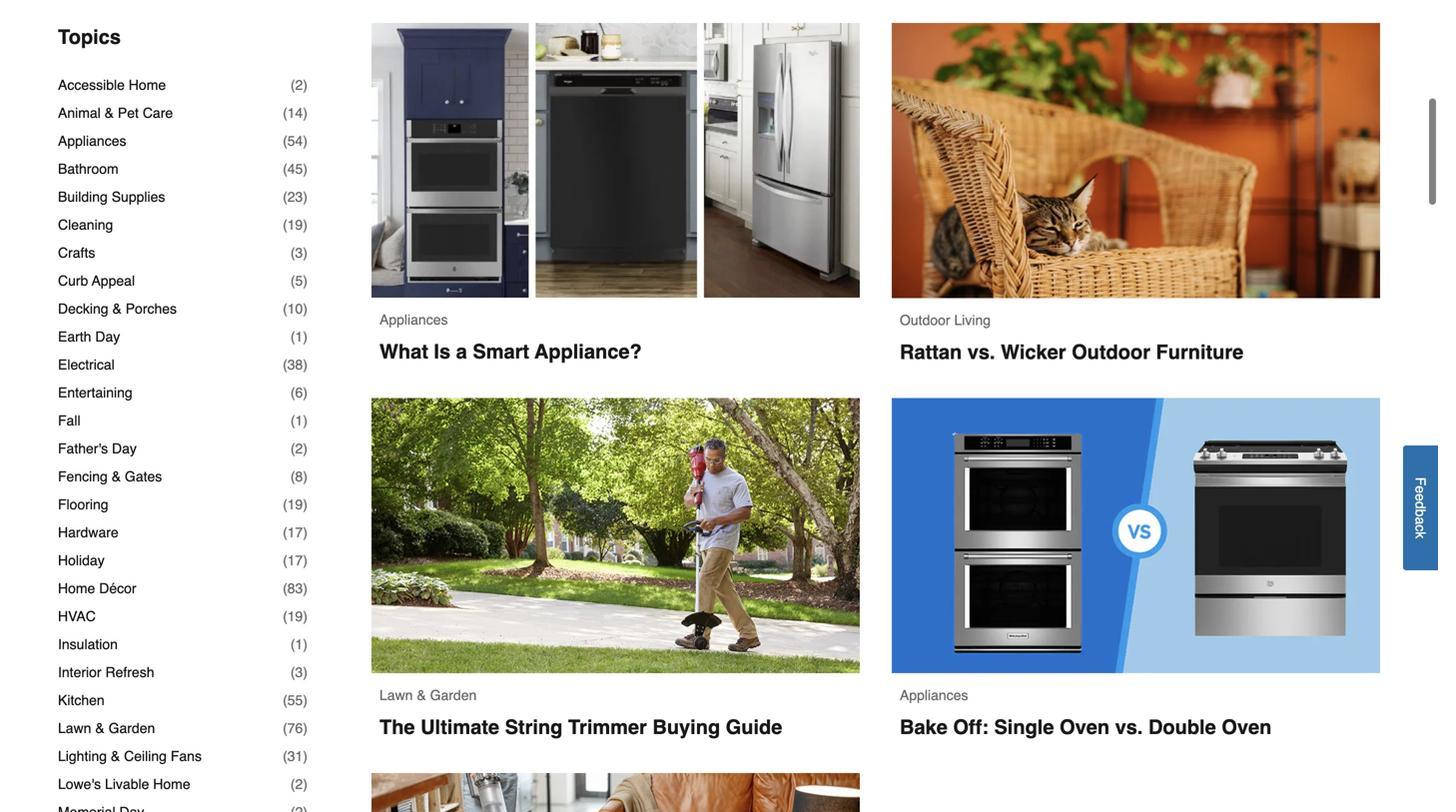 Task type: describe. For each thing, give the bounding box(es) containing it.
bathroom
[[58, 161, 119, 177]]

single
[[995, 716, 1055, 739]]

accessible home
[[58, 77, 166, 93]]

a double wall oven in blue cabinets, a black dishwasher and a stainless steel refrigerator. image
[[372, 23, 860, 298]]

( 5 )
[[291, 273, 308, 289]]

cleaning
[[58, 217, 113, 233]]

( for entertaining
[[291, 385, 295, 401]]

2 for accessible home
[[295, 77, 303, 93]]

1 for insulation
[[295, 637, 303, 653]]

38
[[288, 357, 303, 373]]

( for hvac
[[283, 609, 288, 625]]

( 23 )
[[283, 189, 308, 205]]

ultimate
[[421, 716, 500, 739]]

( for flooring
[[283, 497, 288, 513]]

( 10 )
[[283, 301, 308, 317]]

trimmer
[[568, 716, 647, 739]]

19 for cleaning
[[288, 217, 303, 233]]

buying
[[653, 716, 721, 739]]

decking & porches
[[58, 301, 177, 317]]

lawn & garden for the ultimate string trimmer buying guide
[[380, 687, 477, 703]]

17 for hardware
[[288, 525, 303, 541]]

( for curb appeal
[[291, 273, 295, 289]]

8
[[295, 469, 303, 485]]

( 83 )
[[283, 581, 308, 597]]

accessible
[[58, 77, 125, 93]]

1 horizontal spatial vs.
[[1116, 716, 1143, 739]]

lowe's
[[58, 776, 101, 792]]

1 horizontal spatial outdoor
[[1072, 341, 1151, 364]]

lighting & ceiling fans
[[58, 748, 202, 764]]

guide
[[726, 716, 783, 739]]

curb appeal
[[58, 273, 135, 289]]

( for interior refresh
[[291, 665, 295, 681]]

appliances for (
[[58, 133, 126, 149]]

gates
[[125, 469, 162, 485]]

( 38 )
[[283, 357, 308, 373]]

supplies
[[112, 189, 165, 205]]

1 vertical spatial home
[[58, 581, 95, 597]]

( for crafts
[[291, 245, 295, 261]]

flooring
[[58, 497, 108, 513]]

6
[[295, 385, 303, 401]]

refresh
[[105, 665, 154, 681]]

( for fall
[[291, 413, 295, 429]]

( 2 ) for father's day
[[291, 441, 308, 457]]

double
[[1149, 716, 1217, 739]]

fans
[[171, 748, 202, 764]]

( 1 ) for fall
[[291, 413, 308, 429]]

( 17 ) for hardware
[[283, 525, 308, 541]]

5
[[295, 273, 303, 289]]

a inside button
[[1413, 517, 1429, 525]]

earth day
[[58, 329, 120, 345]]

) for building supplies
[[303, 189, 308, 205]]

) for hardware
[[303, 525, 308, 541]]

living
[[955, 312, 991, 328]]

( 3 ) for crafts
[[291, 245, 308, 261]]

porches
[[126, 301, 177, 317]]

kitchen
[[58, 692, 105, 708]]

ceiling
[[124, 748, 167, 764]]

pet
[[118, 105, 139, 121]]

the
[[380, 716, 415, 739]]

) for decking & porches
[[303, 301, 308, 317]]

) for lowe's livable home
[[303, 776, 308, 792]]

( 19 ) for cleaning
[[283, 217, 308, 233]]

) for fencing & gates
[[303, 469, 308, 485]]

a striped kitten resting on a wicker chair in a living room. image
[[892, 23, 1381, 298]]

( 3 ) for interior refresh
[[291, 665, 308, 681]]

interior refresh
[[58, 665, 154, 681]]

) for interior refresh
[[303, 665, 308, 681]]

what
[[380, 340, 429, 363]]

( for earth day
[[291, 329, 295, 345]]

& for ( 8 )
[[112, 469, 121, 485]]

a man walking with a string trimmer. image
[[372, 398, 860, 673]]

) for entertaining
[[303, 385, 308, 401]]

d
[[1413, 501, 1429, 509]]

graphic showing a single oven versus a double oven. image
[[892, 398, 1381, 673]]

k
[[1413, 532, 1429, 539]]

bake
[[900, 716, 948, 739]]

83
[[288, 581, 303, 597]]

the ultimate string trimmer buying guide
[[380, 716, 783, 739]]

) for holiday
[[303, 553, 308, 569]]

off:
[[954, 716, 989, 739]]

interior
[[58, 665, 101, 681]]

( 6 )
[[291, 385, 308, 401]]

fencing
[[58, 469, 108, 485]]

31
[[288, 748, 303, 764]]

fencing & gates
[[58, 469, 162, 485]]

( 76 )
[[283, 720, 308, 736]]

appliances for bake off: single oven vs. double oven
[[900, 687, 969, 703]]

) for kitchen
[[303, 692, 308, 708]]

( for hardware
[[283, 525, 288, 541]]

string
[[505, 716, 563, 739]]

23
[[288, 189, 303, 205]]

insulation
[[58, 637, 118, 653]]

( for lowe's livable home
[[291, 776, 295, 792]]

( for bathroom
[[283, 161, 288, 177]]

crafts
[[58, 245, 95, 261]]

14
[[288, 105, 303, 121]]

holiday
[[58, 553, 105, 569]]

electrical
[[58, 357, 115, 373]]

decking
[[58, 301, 108, 317]]

what is a smart appliance?
[[380, 340, 642, 363]]

c
[[1413, 525, 1429, 532]]

topics
[[58, 26, 121, 49]]

rattan vs. wicker outdoor furniture
[[900, 341, 1244, 364]]

livable
[[105, 776, 149, 792]]

home décor
[[58, 581, 136, 597]]

hardware
[[58, 525, 119, 541]]

( for lawn & garden
[[283, 720, 288, 736]]



Task type: vqa. For each thing, say whether or not it's contained in the screenshot.
Outdoor to the right
yes



Task type: locate. For each thing, give the bounding box(es) containing it.
1 down "( 6 )" at the top of the page
[[295, 413, 303, 429]]

( 31 )
[[283, 748, 308, 764]]

garden for (
[[108, 720, 155, 736]]

2 for lowe's livable home
[[295, 776, 303, 792]]

1 ( 19 ) from the top
[[283, 217, 308, 233]]

) for accessible home
[[303, 77, 308, 93]]

0 horizontal spatial garden
[[108, 720, 155, 736]]

( for building supplies
[[283, 189, 288, 205]]

3 1 from the top
[[295, 637, 303, 653]]

( for fencing & gates
[[291, 469, 295, 485]]

) for electrical
[[303, 357, 308, 373]]

( 19 ) down '8'
[[283, 497, 308, 513]]

rattan
[[900, 341, 962, 364]]

outdoor living
[[900, 312, 991, 328]]

& for ( 14 )
[[105, 105, 114, 121]]

1 vertical spatial ( 2 )
[[291, 441, 308, 457]]

0 vertical spatial ( 2 )
[[291, 77, 308, 93]]

a right is
[[456, 340, 467, 363]]

1 horizontal spatial oven
[[1222, 716, 1272, 739]]

oven
[[1060, 716, 1110, 739], [1222, 716, 1272, 739]]

2 for father's day
[[295, 441, 303, 457]]

1 up ( 55 ) at bottom
[[295, 637, 303, 653]]

oven right the single
[[1060, 716, 1110, 739]]

animal & pet care
[[58, 105, 173, 121]]

( for father's day
[[291, 441, 295, 457]]

a up k
[[1413, 517, 1429, 525]]

& left "gates"
[[112, 469, 121, 485]]

lawn down kitchen
[[58, 720, 91, 736]]

) for earth day
[[303, 329, 308, 345]]

1 19 from the top
[[288, 217, 303, 233]]

& up ultimate at bottom
[[417, 687, 426, 703]]

( 2 ) up '( 8 )'
[[291, 441, 308, 457]]

( 45 )
[[283, 161, 308, 177]]

( 55 )
[[283, 692, 308, 708]]

(
[[291, 77, 295, 93], [283, 105, 288, 121], [283, 133, 288, 149], [283, 161, 288, 177], [283, 189, 288, 205], [283, 217, 288, 233], [291, 245, 295, 261], [291, 273, 295, 289], [283, 301, 288, 317], [291, 329, 295, 345], [283, 357, 288, 373], [291, 385, 295, 401], [291, 413, 295, 429], [291, 441, 295, 457], [291, 469, 295, 485], [283, 497, 288, 513], [283, 525, 288, 541], [283, 553, 288, 569], [283, 581, 288, 597], [283, 609, 288, 625], [291, 637, 295, 653], [291, 665, 295, 681], [283, 692, 288, 708], [283, 720, 288, 736], [283, 748, 288, 764], [291, 776, 295, 792]]

) for bathroom
[[303, 161, 308, 177]]

0 vertical spatial garden
[[430, 687, 477, 703]]

( 19 ) for flooring
[[283, 497, 308, 513]]

building
[[58, 189, 108, 205]]

1 1 from the top
[[295, 329, 303, 345]]

0 vertical spatial lawn
[[380, 687, 413, 703]]

45
[[288, 161, 303, 177]]

( 8 )
[[291, 469, 308, 485]]

( 1 ) for insulation
[[291, 637, 308, 653]]

f e e d b a c k
[[1413, 477, 1429, 539]]

3 ) from the top
[[303, 133, 308, 149]]

vs. down living
[[968, 341, 996, 364]]

3 ( 2 ) from the top
[[291, 776, 308, 792]]

lawn & garden for (
[[58, 720, 155, 736]]

) for crafts
[[303, 245, 308, 261]]

care
[[143, 105, 173, 121]]

( 14 )
[[283, 105, 308, 121]]

17 for holiday
[[288, 553, 303, 569]]

e up b
[[1413, 494, 1429, 501]]

lawn & garden up lighting & ceiling fans
[[58, 720, 155, 736]]

e up d
[[1413, 486, 1429, 494]]

1 horizontal spatial appliances
[[380, 312, 448, 328]]

2 vertical spatial home
[[153, 776, 190, 792]]

appliances up "bake"
[[900, 687, 969, 703]]

( for lighting & ceiling fans
[[283, 748, 288, 764]]

2 vertical spatial 19
[[288, 609, 303, 625]]

14 ) from the top
[[303, 441, 308, 457]]

3 2 from the top
[[295, 776, 303, 792]]

0 vertical spatial vs.
[[968, 341, 996, 364]]

) for hvac
[[303, 609, 308, 625]]

0 horizontal spatial lawn & garden
[[58, 720, 155, 736]]

father's day
[[58, 441, 137, 457]]

2 vertical spatial ( 19 )
[[283, 609, 308, 625]]

15 ) from the top
[[303, 469, 308, 485]]

( 1 ) up ( 55 ) at bottom
[[291, 637, 308, 653]]

2 19 from the top
[[288, 497, 303, 513]]

19 down ( 83 )
[[288, 609, 303, 625]]

0 horizontal spatial vs.
[[968, 341, 996, 364]]

( for kitchen
[[283, 692, 288, 708]]

18 ) from the top
[[303, 553, 308, 569]]

( 1 ) for earth day
[[291, 329, 308, 345]]

outdoor up the rattan
[[900, 312, 951, 328]]

9 ) from the top
[[303, 301, 308, 317]]

2 2 from the top
[[295, 441, 303, 457]]

1 vertical spatial ( 1 )
[[291, 413, 308, 429]]

11 ) from the top
[[303, 357, 308, 373]]

( for insulation
[[291, 637, 295, 653]]

& down the appeal
[[112, 301, 122, 317]]

) for lighting & ceiling fans
[[303, 748, 308, 764]]

& up lighting
[[95, 720, 105, 736]]

0 vertical spatial 17
[[288, 525, 303, 541]]

10
[[288, 301, 303, 317]]

day for father's day
[[112, 441, 137, 457]]

1 vertical spatial day
[[112, 441, 137, 457]]

19
[[288, 217, 303, 233], [288, 497, 303, 513], [288, 609, 303, 625]]

lawn for (
[[58, 720, 91, 736]]

( 2 ) down 31 in the bottom of the page
[[291, 776, 308, 792]]

0 vertical spatial ( 19 )
[[283, 217, 308, 233]]

appeal
[[92, 273, 135, 289]]

appliances up what
[[380, 312, 448, 328]]

( 1 ) down "( 6 )" at the top of the page
[[291, 413, 308, 429]]

2 vertical spatial 1
[[295, 637, 303, 653]]

0 vertical spatial home
[[129, 77, 166, 93]]

) for home décor
[[303, 581, 308, 597]]

1
[[295, 329, 303, 345], [295, 413, 303, 429], [295, 637, 303, 653]]

1 e from the top
[[1413, 486, 1429, 494]]

0 vertical spatial day
[[95, 329, 120, 345]]

is
[[434, 340, 451, 363]]

1 vertical spatial 2
[[295, 441, 303, 457]]

0 vertical spatial ( 3 )
[[291, 245, 308, 261]]

smart
[[473, 340, 530, 363]]

&
[[105, 105, 114, 121], [112, 301, 122, 317], [112, 469, 121, 485], [417, 687, 426, 703], [95, 720, 105, 736], [111, 748, 120, 764]]

1 oven from the left
[[1060, 716, 1110, 739]]

0 horizontal spatial a
[[456, 340, 467, 363]]

) for lawn & garden
[[303, 720, 308, 736]]

20 ) from the top
[[303, 609, 308, 625]]

55
[[288, 692, 303, 708]]

7 ) from the top
[[303, 245, 308, 261]]

( for appliances
[[283, 133, 288, 149]]

lawn & garden up the
[[380, 687, 477, 703]]

& for ( 76 )
[[95, 720, 105, 736]]

( for accessible home
[[291, 77, 295, 93]]

lawn for the ultimate string trimmer buying guide
[[380, 687, 413, 703]]

garden up lighting & ceiling fans
[[108, 720, 155, 736]]

( 2 ) for accessible home
[[291, 77, 308, 93]]

1 vertical spatial ( 3 )
[[291, 665, 308, 681]]

0 horizontal spatial lawn
[[58, 720, 91, 736]]

2 vertical spatial 2
[[295, 776, 303, 792]]

0 vertical spatial ( 1 )
[[291, 329, 308, 345]]

0 vertical spatial appliances
[[58, 133, 126, 149]]

( 2 ) up the "14"
[[291, 77, 308, 93]]

21 ) from the top
[[303, 637, 308, 653]]

) for curb appeal
[[303, 273, 308, 289]]

0 horizontal spatial oven
[[1060, 716, 1110, 739]]

( 19 ) down 23
[[283, 217, 308, 233]]

day
[[95, 329, 120, 345], [112, 441, 137, 457]]

home up "care"
[[129, 77, 166, 93]]

day down decking & porches
[[95, 329, 120, 345]]

bake off: single oven vs. double oven
[[900, 716, 1272, 739]]

( 17 ) for holiday
[[283, 553, 308, 569]]

) for animal & pet care
[[303, 105, 308, 121]]

19 down '8'
[[288, 497, 303, 513]]

12 ) from the top
[[303, 385, 308, 401]]

26 ) from the top
[[303, 776, 308, 792]]

19 down 23
[[288, 217, 303, 233]]

1 vertical spatial a
[[1413, 517, 1429, 525]]

2 ( 3 ) from the top
[[291, 665, 308, 681]]

( 54 )
[[283, 133, 308, 149]]

fall
[[58, 413, 80, 429]]

( for cleaning
[[283, 217, 288, 233]]

2 ( 2 ) from the top
[[291, 441, 308, 457]]

( for animal & pet care
[[283, 105, 288, 121]]

& up lowe's livable home
[[111, 748, 120, 764]]

3 up 55 on the bottom left
[[295, 665, 303, 681]]

lawn
[[380, 687, 413, 703], [58, 720, 91, 736]]

( 1 )
[[291, 329, 308, 345], [291, 413, 308, 429], [291, 637, 308, 653]]

home up hvac
[[58, 581, 95, 597]]

1 vertical spatial 3
[[295, 665, 303, 681]]

1 horizontal spatial lawn & garden
[[380, 687, 477, 703]]

8 ) from the top
[[303, 273, 308, 289]]

entertaining
[[58, 385, 133, 401]]

0 vertical spatial 1
[[295, 329, 303, 345]]

appliances up bathroom on the top of page
[[58, 133, 126, 149]]

1 ) from the top
[[303, 77, 308, 93]]

1 vertical spatial 1
[[295, 413, 303, 429]]

( 1 ) up '( 38 )'
[[291, 329, 308, 345]]

17 ) from the top
[[303, 525, 308, 541]]

) for fall
[[303, 413, 308, 429]]

1 vertical spatial lawn
[[58, 720, 91, 736]]

appliance?
[[535, 340, 642, 363]]

( 2 ) for lowe's livable home
[[291, 776, 308, 792]]

1 ( 1 ) from the top
[[291, 329, 308, 345]]

2 e from the top
[[1413, 494, 1429, 501]]

a woman using a cordless vacuum to clean light gray concrete floors in a living room. image
[[372, 773, 860, 812]]

1 ( 3 ) from the top
[[291, 245, 308, 261]]

décor
[[99, 581, 136, 597]]

0 vertical spatial 19
[[288, 217, 303, 233]]

lawn up the
[[380, 687, 413, 703]]

22 ) from the top
[[303, 665, 308, 681]]

2 vertical spatial ( 1 )
[[291, 637, 308, 653]]

2 horizontal spatial appliances
[[900, 687, 969, 703]]

19 for hvac
[[288, 609, 303, 625]]

0 horizontal spatial outdoor
[[900, 312, 951, 328]]

& for ( 10 )
[[112, 301, 122, 317]]

0 vertical spatial a
[[456, 340, 467, 363]]

outdoor right wicker
[[1072, 341, 1151, 364]]

building supplies
[[58, 189, 165, 205]]

0 vertical spatial 3
[[295, 245, 303, 261]]

lowe's livable home
[[58, 776, 190, 792]]

17
[[288, 525, 303, 541], [288, 553, 303, 569]]

13 ) from the top
[[303, 413, 308, 429]]

3 for interior refresh
[[295, 665, 303, 681]]

1 horizontal spatial lawn
[[380, 687, 413, 703]]

2 up the "14"
[[295, 77, 303, 93]]

25 ) from the top
[[303, 748, 308, 764]]

4 ) from the top
[[303, 161, 308, 177]]

0 horizontal spatial appliances
[[58, 133, 126, 149]]

0 vertical spatial lawn & garden
[[380, 687, 477, 703]]

2 oven from the left
[[1222, 716, 1272, 739]]

home
[[129, 77, 166, 93], [58, 581, 95, 597], [153, 776, 190, 792]]

0 vertical spatial outdoor
[[900, 312, 951, 328]]

1 horizontal spatial a
[[1413, 517, 1429, 525]]

3 ( 1 ) from the top
[[291, 637, 308, 653]]

appliances for what is a smart appliance?
[[380, 312, 448, 328]]

2 17 from the top
[[288, 553, 303, 569]]

earth
[[58, 329, 91, 345]]

lighting
[[58, 748, 107, 764]]

2 ( 19 ) from the top
[[283, 497, 308, 513]]

2 vertical spatial appliances
[[900, 687, 969, 703]]

) for insulation
[[303, 637, 308, 653]]

( for holiday
[[283, 553, 288, 569]]

1 vertical spatial 19
[[288, 497, 303, 513]]

1 vertical spatial ( 17 )
[[283, 553, 308, 569]]

( for decking & porches
[[283, 301, 288, 317]]

( 19 ) for hvac
[[283, 609, 308, 625]]

) for appliances
[[303, 133, 308, 149]]

1 for fall
[[295, 413, 303, 429]]

day for earth day
[[95, 329, 120, 345]]

furniture
[[1157, 341, 1244, 364]]

1 vertical spatial garden
[[108, 720, 155, 736]]

5 ) from the top
[[303, 189, 308, 205]]

1 vertical spatial ( 19 )
[[283, 497, 308, 513]]

wicker
[[1001, 341, 1067, 364]]

garden for the ultimate string trimmer buying guide
[[430, 687, 477, 703]]

1 for earth day
[[295, 329, 303, 345]]

hvac
[[58, 609, 96, 625]]

2 ) from the top
[[303, 105, 308, 121]]

( 17 )
[[283, 525, 308, 541], [283, 553, 308, 569]]

10 ) from the top
[[303, 329, 308, 345]]

1 vertical spatial 17
[[288, 553, 303, 569]]

3 ( 19 ) from the top
[[283, 609, 308, 625]]

( for home décor
[[283, 581, 288, 597]]

16 ) from the top
[[303, 497, 308, 513]]

appliances
[[58, 133, 126, 149], [380, 312, 448, 328], [900, 687, 969, 703]]

) for flooring
[[303, 497, 308, 513]]

54
[[288, 133, 303, 149]]

vs.
[[968, 341, 996, 364], [1116, 716, 1143, 739]]

) for cleaning
[[303, 217, 308, 233]]

father's
[[58, 441, 108, 457]]

1 vertical spatial appliances
[[380, 312, 448, 328]]

( 3 ) up 55 on the bottom left
[[291, 665, 308, 681]]

( for electrical
[[283, 357, 288, 373]]

f e e d b a c k button
[[1404, 445, 1439, 570]]

( 2 )
[[291, 77, 308, 93], [291, 441, 308, 457], [291, 776, 308, 792]]

1 up '( 38 )'
[[295, 329, 303, 345]]

oven right double
[[1222, 716, 1272, 739]]

3 for crafts
[[295, 245, 303, 261]]

2 3 from the top
[[295, 665, 303, 681]]

19 ) from the top
[[303, 581, 308, 597]]

& left pet
[[105, 105, 114, 121]]

2 ( 17 ) from the top
[[283, 553, 308, 569]]

1 vertical spatial vs.
[[1116, 716, 1143, 739]]

2 up '( 8 )'
[[295, 441, 303, 457]]

e
[[1413, 486, 1429, 494], [1413, 494, 1429, 501]]

garden
[[430, 687, 477, 703], [108, 720, 155, 736]]

day up fencing & gates
[[112, 441, 137, 457]]

2 vertical spatial ( 2 )
[[291, 776, 308, 792]]

3 19 from the top
[[288, 609, 303, 625]]

6 ) from the top
[[303, 217, 308, 233]]

f
[[1413, 477, 1429, 486]]

76
[[288, 720, 303, 736]]

( 19 )
[[283, 217, 308, 233], [283, 497, 308, 513], [283, 609, 308, 625]]

b
[[1413, 509, 1429, 517]]

animal
[[58, 105, 101, 121]]

( 3 ) up 5
[[291, 245, 308, 261]]

) for father's day
[[303, 441, 308, 457]]

1 horizontal spatial garden
[[430, 687, 477, 703]]

1 3 from the top
[[295, 245, 303, 261]]

& for ( 31 )
[[111, 748, 120, 764]]

2 1 from the top
[[295, 413, 303, 429]]

garden up ultimate at bottom
[[430, 687, 477, 703]]

1 ( 17 ) from the top
[[283, 525, 308, 541]]

vs. left double
[[1116, 716, 1143, 739]]

0 vertical spatial 2
[[295, 77, 303, 93]]

home down fans
[[153, 776, 190, 792]]

19 for flooring
[[288, 497, 303, 513]]

3 up 5
[[295, 245, 303, 261]]

1 2 from the top
[[295, 77, 303, 93]]

1 vertical spatial lawn & garden
[[58, 720, 155, 736]]

24 ) from the top
[[303, 720, 308, 736]]

1 ( 2 ) from the top
[[291, 77, 308, 93]]

1 vertical spatial outdoor
[[1072, 341, 1151, 364]]

23 ) from the top
[[303, 692, 308, 708]]

0 vertical spatial ( 17 )
[[283, 525, 308, 541]]

2 down 31 in the bottom of the page
[[295, 776, 303, 792]]

curb
[[58, 273, 88, 289]]

( 19 ) down ( 83 )
[[283, 609, 308, 625]]

2 ( 1 ) from the top
[[291, 413, 308, 429]]

1 17 from the top
[[288, 525, 303, 541]]



